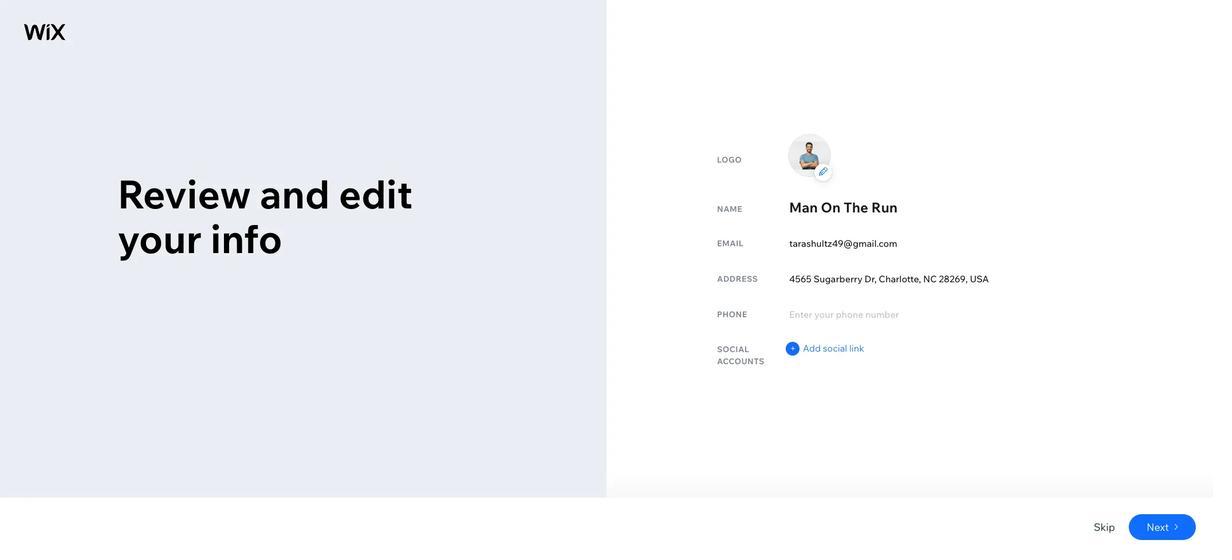 Task type: locate. For each thing, give the bounding box(es) containing it.
phone
[[717, 309, 747, 320]]

edit
[[339, 169, 413, 218]]

name
[[717, 204, 742, 214]]

home
[[43, 33, 68, 44]]

skip for pick a theme you like
[[1094, 520, 1115, 534]]

Enter your business name text field
[[788, 199, 1031, 216]]

your
[[118, 214, 202, 263]]

pick a theme you like
[[118, 169, 434, 263]]

like
[[118, 214, 183, 263]]

social
[[717, 344, 749, 354]]

Enter your email text field
[[788, 236, 1031, 251]]

next
[[1147, 520, 1169, 534], [1147, 520, 1169, 534]]

skip
[[1094, 520, 1115, 534], [1094, 520, 1115, 534]]

review
[[118, 169, 251, 218]]

logo
[[717, 155, 742, 165]]

Enter your phone number text field
[[788, 307, 1031, 322]]

address
[[717, 274, 758, 284]]

review and edit your info
[[118, 169, 413, 263]]



Task type: vqa. For each thing, say whether or not it's contained in the screenshot.
Next
yes



Task type: describe. For each thing, give the bounding box(es) containing it.
link
[[849, 343, 864, 354]]

social
[[823, 343, 847, 354]]

theme
[[237, 169, 357, 218]]

add
[[803, 343, 821, 354]]

pick
[[118, 169, 198, 218]]

accounts
[[717, 356, 765, 366]]

info
[[211, 214, 282, 263]]

add social link
[[803, 343, 864, 354]]

email
[[717, 238, 744, 249]]

you
[[365, 169, 434, 218]]

a
[[207, 169, 229, 218]]

and
[[260, 169, 330, 218]]

skip for review and edit your info
[[1094, 520, 1115, 534]]

Enter your address text field
[[788, 271, 1031, 286]]

social accounts
[[717, 344, 765, 366]]



